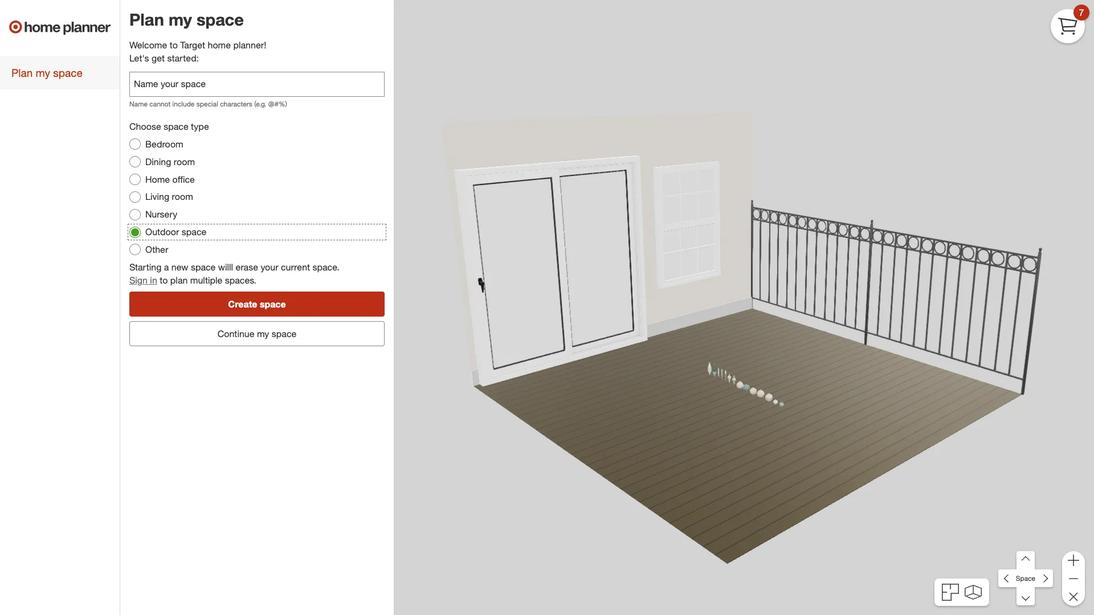 Task type: vqa. For each thing, say whether or not it's contained in the screenshot.
Accepts
no



Task type: locate. For each thing, give the bounding box(es) containing it.
None text field
[[129, 72, 385, 97]]

to right the in
[[160, 275, 168, 286]]

1 vertical spatial my
[[36, 66, 50, 79]]

Home office radio
[[129, 174, 141, 185]]

space down home planner landing page image at the top
[[53, 66, 83, 79]]

top view button icon image
[[943, 585, 960, 602]]

in
[[150, 275, 157, 286]]

office
[[173, 174, 195, 185]]

space
[[1017, 575, 1036, 583]]

home planner landing page image
[[9, 9, 111, 46]]

include
[[173, 100, 195, 108]]

1 vertical spatial to
[[160, 275, 168, 286]]

room
[[174, 156, 195, 168], [172, 191, 193, 203]]

Dining room radio
[[129, 156, 141, 168]]

0 horizontal spatial plan my space
[[11, 66, 83, 79]]

plan inside button
[[11, 66, 33, 79]]

space down the create space button
[[272, 328, 297, 340]]

bedroom
[[145, 139, 183, 150]]

Other radio
[[129, 244, 141, 256]]

plan
[[170, 275, 188, 286]]

cannot
[[150, 100, 171, 108]]

outdoor space
[[145, 226, 207, 238]]

sign
[[129, 275, 148, 286]]

room up office
[[174, 156, 195, 168]]

space up "multiple" on the top left
[[191, 262, 216, 273]]

a
[[164, 262, 169, 273]]

plan my space down home planner landing page image at the top
[[11, 66, 83, 79]]

home
[[208, 39, 231, 51]]

1 horizontal spatial plan my space
[[129, 9, 244, 30]]

0 vertical spatial plan my space
[[129, 9, 244, 30]]

create space button
[[129, 292, 385, 317]]

0 vertical spatial my
[[169, 9, 192, 30]]

to inside welcome to target home planner! let's get started:
[[170, 39, 178, 51]]

room down office
[[172, 191, 193, 203]]

to
[[170, 39, 178, 51], [160, 275, 168, 286]]

1 vertical spatial plan
[[11, 66, 33, 79]]

Outdoor space radio
[[129, 227, 141, 238]]

@#%)
[[268, 100, 287, 108]]

welcome to target home planner! let's get started:
[[129, 39, 266, 64]]

1 horizontal spatial my
[[169, 9, 192, 30]]

1 horizontal spatial plan
[[129, 9, 164, 30]]

7
[[1080, 7, 1085, 18]]

0 horizontal spatial to
[[160, 275, 168, 286]]

living room
[[145, 191, 193, 203]]

0 vertical spatial room
[[174, 156, 195, 168]]

my
[[169, 9, 192, 30], [36, 66, 50, 79], [257, 328, 269, 340]]

1 vertical spatial plan my space
[[11, 66, 83, 79]]

space
[[197, 9, 244, 30], [53, 66, 83, 79], [164, 121, 189, 132], [182, 226, 207, 238], [191, 262, 216, 273], [260, 299, 286, 310], [272, 328, 297, 340]]

Living room radio
[[129, 192, 141, 203]]

plan my space
[[129, 9, 244, 30], [11, 66, 83, 79]]

my down home planner landing page image at the top
[[36, 66, 50, 79]]

my right 'continue'
[[257, 328, 269, 340]]

to up started:
[[170, 39, 178, 51]]

room for dining room
[[174, 156, 195, 168]]

continue
[[218, 328, 255, 340]]

Nursery radio
[[129, 209, 141, 221]]

current
[[281, 262, 310, 273]]

0 horizontal spatial plan
[[11, 66, 33, 79]]

dining room
[[145, 156, 195, 168]]

plan
[[129, 9, 164, 30], [11, 66, 33, 79]]

1 horizontal spatial to
[[170, 39, 178, 51]]

home
[[145, 174, 170, 185]]

started:
[[167, 53, 199, 64]]

plan my space button
[[0, 56, 120, 90]]

pan camera right 30° image
[[1035, 570, 1054, 588]]

front view button icon image
[[965, 585, 982, 601]]

type
[[191, 121, 209, 132]]

characters
[[220, 100, 253, 108]]

erase
[[236, 262, 258, 273]]

1 vertical spatial room
[[172, 191, 193, 203]]

create space
[[228, 299, 286, 310]]

special
[[197, 100, 218, 108]]

choose
[[129, 121, 161, 132]]

space right create
[[260, 299, 286, 310]]

plan my space up target
[[129, 9, 244, 30]]

my up target
[[169, 9, 192, 30]]

continue my space
[[218, 328, 297, 340]]

0 vertical spatial plan
[[129, 9, 164, 30]]

2 vertical spatial my
[[257, 328, 269, 340]]

0 vertical spatial to
[[170, 39, 178, 51]]



Task type: describe. For each thing, give the bounding box(es) containing it.
new
[[172, 262, 188, 273]]

2 horizontal spatial my
[[257, 328, 269, 340]]

continue my space button
[[129, 321, 385, 346]]

space up home
[[197, 9, 244, 30]]

space up bedroom
[[164, 121, 189, 132]]

planner!
[[234, 39, 266, 51]]

(e.g.
[[254, 100, 267, 108]]

dining
[[145, 156, 171, 168]]

choose space type
[[129, 121, 209, 132]]

space right outdoor
[[182, 226, 207, 238]]

let's
[[129, 53, 149, 64]]

0 horizontal spatial my
[[36, 66, 50, 79]]

name cannot include special characters (e.g. @#%)
[[129, 100, 287, 108]]

space.
[[313, 262, 340, 273]]

tilt camera up 30° image
[[1017, 552, 1036, 570]]

living
[[145, 191, 169, 203]]

room for living room
[[172, 191, 193, 203]]

Bedroom radio
[[129, 139, 141, 150]]

space inside starting a new space willl erase your current space. sign in to plan multiple spaces.
[[191, 262, 216, 273]]

name
[[129, 100, 148, 108]]

tilt camera down 30° image
[[1017, 588, 1036, 606]]

spaces.
[[225, 275, 257, 286]]

to inside starting a new space willl erase your current space. sign in to plan multiple spaces.
[[160, 275, 168, 286]]

other
[[145, 244, 168, 255]]

starting
[[129, 262, 162, 273]]

pan camera left 30° image
[[999, 570, 1018, 588]]

willl
[[218, 262, 233, 273]]

get
[[152, 53, 165, 64]]

home office
[[145, 174, 195, 185]]

outdoor
[[145, 226, 179, 238]]

plan my space inside button
[[11, 66, 83, 79]]

7 button
[[1052, 5, 1090, 43]]

your
[[261, 262, 279, 273]]

sign in button
[[129, 274, 157, 287]]

nursery
[[145, 209, 178, 220]]

target
[[180, 39, 205, 51]]

create
[[228, 299, 257, 310]]

multiple
[[190, 275, 223, 286]]

starting a new space willl erase your current space. sign in to plan multiple spaces.
[[129, 262, 340, 286]]

welcome
[[129, 39, 167, 51]]



